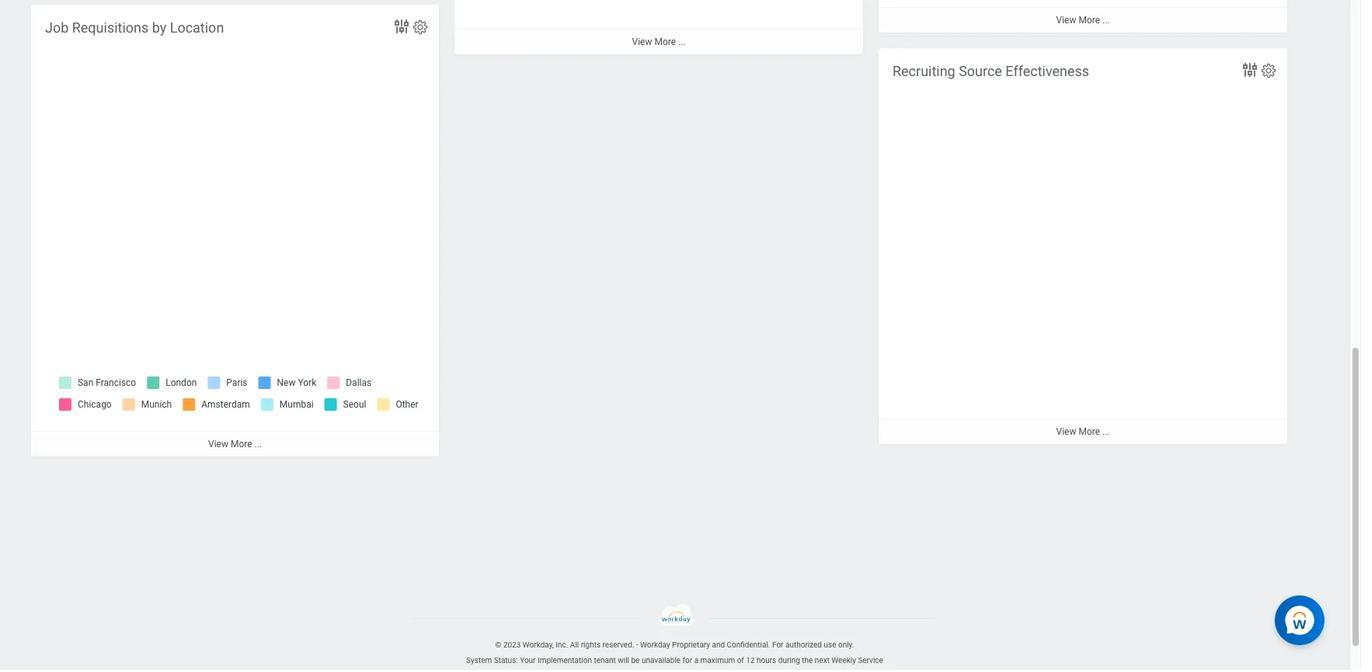Task type: locate. For each thing, give the bounding box(es) containing it.
configure and view chart data image
[[392, 17, 411, 36]]

view inside performance by hiring source element
[[632, 37, 652, 48]]

status:
[[494, 657, 518, 665]]

footer
[[0, 605, 1350, 671]]

tenant
[[594, 657, 616, 665]]

reserved.
[[603, 641, 634, 650]]

...
[[1103, 15, 1110, 26], [678, 37, 686, 48], [1103, 427, 1110, 438], [255, 439, 262, 450]]

unavailable
[[642, 657, 681, 665]]

view
[[1057, 15, 1077, 26], [632, 37, 652, 48], [1057, 427, 1077, 438], [208, 439, 228, 450]]

view inside job requisitions by location element
[[208, 439, 228, 450]]

recruiting source effectiveness element
[[879, 48, 1288, 445]]

... inside job requisitions by location element
[[255, 439, 262, 450]]

© 2023 workday, inc. all rights reserved. - workday proprietary and confidential. for authorized use only. system status: your implementation tenant will be unavailable for a maximum of 12 hours during the next weekly service
[[459, 641, 891, 671]]

12
[[746, 657, 755, 665]]

performance by hiring source element
[[455, 0, 863, 55]]

system
[[466, 657, 492, 665]]

more inside performance by hiring source element
[[655, 37, 676, 48]]

rights
[[581, 641, 601, 650]]

the
[[802, 657, 813, 665]]

weekly
[[832, 657, 856, 665]]

footer containing © 2023 workday, inc. all rights reserved. - workday proprietary and confidential. for authorized use only. system status: your implementation tenant will be unavailable for a maximum of 12 hours during the next weekly service
[[0, 605, 1350, 671]]

hours
[[757, 657, 777, 665]]

inc.
[[556, 641, 568, 650]]

all
[[570, 641, 579, 650]]

more
[[1079, 15, 1100, 26], [655, 37, 676, 48], [1079, 427, 1100, 438], [231, 439, 252, 450]]

use
[[824, 641, 837, 650]]

view inside recruiting source effectiveness element
[[1057, 427, 1077, 438]]

will
[[618, 657, 629, 665]]

by
[[152, 19, 167, 36]]

view more ...
[[1057, 15, 1110, 26], [632, 37, 686, 48], [1057, 427, 1110, 438], [208, 439, 262, 450]]

view more ... link
[[879, 7, 1288, 33], [455, 29, 863, 55], [879, 419, 1288, 445], [31, 431, 439, 457]]

requisitions
[[72, 19, 149, 36]]

a
[[694, 657, 699, 665]]

be
[[631, 657, 640, 665]]

for
[[683, 657, 693, 665]]

your
[[520, 657, 536, 665]]

view more ... inside performance by hiring source element
[[632, 37, 686, 48]]

maximum
[[701, 657, 735, 665]]



Task type: vqa. For each thing, say whether or not it's contained in the screenshot.
'©'
yes



Task type: describe. For each thing, give the bounding box(es) containing it.
more inside recruiting source effectiveness element
[[1079, 427, 1100, 438]]

implementation
[[538, 657, 592, 665]]

effectiveness
[[1006, 63, 1090, 79]]

only.
[[838, 641, 854, 650]]

confidential.
[[727, 641, 771, 650]]

view more ... inside recruiting source effectiveness element
[[1057, 427, 1110, 438]]

configure and view chart data image
[[1241, 61, 1260, 79]]

of
[[737, 657, 744, 665]]

more inside job requisitions by location element
[[231, 439, 252, 450]]

... inside performance by hiring source element
[[678, 37, 686, 48]]

proprietary
[[672, 641, 710, 650]]

workday,
[[523, 641, 554, 650]]

and
[[712, 641, 725, 650]]

view more ... inside job requisitions by location element
[[208, 439, 262, 450]]

configure job requisitions by location image
[[412, 19, 429, 36]]

... inside recruiting source effectiveness element
[[1103, 427, 1110, 438]]

job
[[45, 19, 69, 36]]

job requisitions by location element
[[31, 5, 439, 457]]

during
[[778, 657, 800, 665]]

©
[[495, 641, 502, 650]]

next
[[815, 657, 830, 665]]

job requisitions by location
[[45, 19, 224, 36]]

configure recruiting source effectiveness image
[[1261, 62, 1278, 79]]

for
[[772, 641, 784, 650]]

authorized
[[786, 641, 822, 650]]

recruiting source effectiveness
[[893, 63, 1090, 79]]

recruiting
[[893, 63, 956, 79]]

source
[[959, 63, 1002, 79]]

-
[[636, 641, 639, 650]]

2023
[[504, 641, 521, 650]]

location
[[170, 19, 224, 36]]

service
[[858, 657, 884, 665]]

workday
[[640, 641, 670, 650]]



